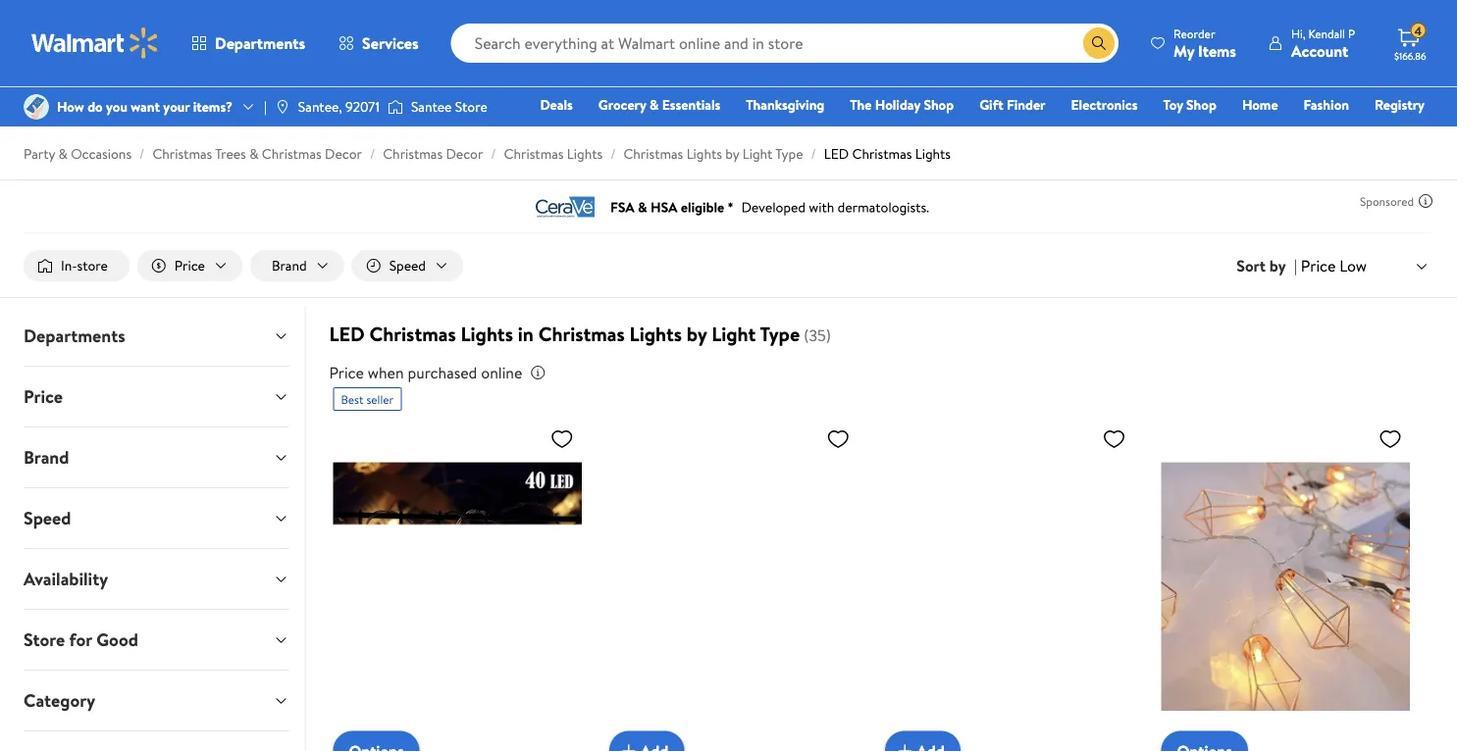 Task type: describe. For each thing, give the bounding box(es) containing it.
christmas down the grocery & essentials
[[624, 144, 684, 163]]

christmas down santee,
[[262, 144, 322, 163]]

hi,
[[1292, 25, 1306, 42]]

& for party
[[58, 144, 68, 163]]

christmas lights by light type link
[[624, 144, 803, 163]]

4 / from the left
[[611, 144, 616, 163]]

do
[[88, 97, 103, 116]]

christmas right in
[[539, 321, 625, 348]]

| inside the sort and filter section element
[[1294, 255, 1298, 277]]

Walmart Site-Wide search field
[[451, 24, 1119, 63]]

shop inside toy shop link
[[1187, 95, 1217, 114]]

in-store button
[[24, 250, 129, 282]]

category button
[[8, 672, 305, 731]]

best
[[341, 391, 364, 408]]

store for good button
[[8, 611, 305, 671]]

0 vertical spatial type
[[776, 144, 803, 163]]

gift
[[980, 95, 1004, 114]]

gift finder link
[[971, 94, 1055, 115]]

in-store
[[61, 256, 108, 275]]

in
[[518, 321, 534, 348]]

sort by |
[[1237, 255, 1298, 277]]

christmas led star string lights, 19.68ft 40led string lights indoor/outdoor waterproof decorative light, starry fairy string lights for bedroom, garden, christmas tree, wedding, usb power, i0959 image
[[333, 419, 582, 752]]

occasions
[[71, 144, 132, 163]]

santee,
[[298, 97, 342, 116]]

0 horizontal spatial |
[[264, 97, 267, 116]]

add to cart image for add to favorites list, betus 10 pack wine bottles cork string lights battery powered decorations for wedding, christmas & party image
[[893, 740, 917, 752]]

christmas up price when purchased online
[[370, 321, 456, 348]]

fashion
[[1304, 95, 1350, 114]]

debit
[[1308, 123, 1341, 142]]

seller
[[367, 391, 394, 408]]

1 vertical spatial brand button
[[8, 428, 305, 488]]

category tab
[[8, 672, 305, 731]]

services
[[362, 32, 419, 54]]

price inside tab
[[24, 385, 63, 409]]

1 / from the left
[[139, 144, 145, 163]]

low
[[1340, 255, 1367, 277]]

legal information image
[[530, 365, 546, 381]]

holiday
[[875, 95, 921, 114]]

availability button
[[8, 550, 305, 610]]

toy
[[1164, 95, 1184, 114]]

add to favorites list, betus 10 pack wine bottles cork string lights battery powered decorations for wedding, christmas & party image
[[1103, 427, 1127, 452]]

items?
[[193, 97, 233, 116]]

price low button
[[1298, 253, 1434, 279]]

1 vertical spatial light
[[712, 321, 756, 348]]

the
[[850, 95, 872, 114]]

deals link
[[531, 94, 582, 115]]

account
[[1292, 40, 1349, 61]]

kendall
[[1309, 25, 1346, 42]]

christmas down your
[[153, 144, 212, 163]]

 image for how do you want your items?
[[24, 94, 49, 120]]

1 decor from the left
[[325, 144, 362, 163]]

grocery & essentials
[[599, 95, 721, 114]]

price inside popup button
[[1302, 255, 1336, 277]]

price when purchased online
[[329, 362, 523, 384]]

home link
[[1234, 94, 1288, 115]]

2 vertical spatial by
[[687, 321, 707, 348]]

store for good tab
[[8, 611, 305, 671]]

led christmas lights link
[[824, 144, 951, 163]]

you
[[106, 97, 128, 116]]

good
[[96, 628, 138, 653]]

store
[[77, 256, 108, 275]]

the holiday shop
[[850, 95, 954, 114]]

deals
[[540, 95, 573, 114]]

speed inside the sort and filter section element
[[389, 256, 426, 275]]

search icon image
[[1092, 35, 1107, 51]]

0 vertical spatial departments button
[[175, 20, 322, 67]]

1 horizontal spatial by
[[726, 144, 740, 163]]

& for grocery
[[650, 95, 659, 114]]

items
[[1199, 40, 1237, 61]]

walmart image
[[31, 27, 159, 59]]

category
[[24, 689, 95, 714]]

1 vertical spatial type
[[760, 321, 800, 348]]

 image for santee store
[[388, 97, 403, 117]]

grocery
[[599, 95, 647, 114]]

3 / from the left
[[491, 144, 496, 163]]

toy shop link
[[1155, 94, 1226, 115]]

your
[[163, 97, 190, 116]]

availability tab
[[8, 550, 305, 610]]

2 decor from the left
[[446, 144, 483, 163]]

registry link
[[1366, 94, 1434, 115]]

price low
[[1302, 255, 1367, 277]]

1 vertical spatial speed button
[[8, 489, 305, 549]]

santee, 92071
[[298, 97, 380, 116]]

shop inside the holiday shop link
[[924, 95, 954, 114]]

1 horizontal spatial &
[[249, 144, 259, 163]]

my
[[1174, 40, 1195, 61]]

availability
[[24, 567, 108, 592]]

twinkle star 10 led 6.6 ft diamond string lights battery operated, geometric string lights warm white, rose gold metal lamps décor christmas lights image
[[1162, 419, 1411, 752]]

add to favorites list, tsv 3.28ft usb led strip light 5050 rgb 16 colors for 32-40" tv pc monitor backlight image
[[827, 427, 850, 452]]

0 vertical spatial light
[[743, 144, 773, 163]]

party & occasions / christmas trees & christmas decor / christmas decor / christmas lights / christmas lights by light type / led christmas lights
[[24, 144, 951, 163]]



Task type: vqa. For each thing, say whether or not it's contained in the screenshot.
your
yes



Task type: locate. For each thing, give the bounding box(es) containing it.
92071
[[346, 97, 380, 116]]

add to favorites list, christmas led star string lights, 19.68ft 40led string lights indoor/outdoor waterproof decorative light, starry fairy string lights for bedroom, garden, christmas tree, wedding, usb power, i0959 image
[[550, 427, 574, 452]]

led up best
[[329, 321, 365, 348]]

sort and filter section element
[[0, 235, 1458, 298]]

want
[[131, 97, 160, 116]]

1 horizontal spatial led
[[824, 144, 849, 163]]

1 vertical spatial |
[[1294, 255, 1298, 277]]

1 vertical spatial led
[[329, 321, 365, 348]]

0 horizontal spatial &
[[58, 144, 68, 163]]

fashion link
[[1295, 94, 1359, 115]]

speed button inside the sort and filter section element
[[352, 250, 463, 282]]

brand inside the sort and filter section element
[[272, 256, 307, 275]]

hi, kendall p account
[[1292, 25, 1356, 61]]

speed tab
[[8, 489, 305, 549]]

purchased
[[408, 362, 477, 384]]

christmas lights link
[[504, 144, 603, 163]]

brand button
[[250, 250, 344, 282], [8, 428, 305, 488]]

| left price low
[[1294, 255, 1298, 277]]

1 horizontal spatial  image
[[388, 97, 403, 117]]

brand inside tab
[[24, 446, 69, 470]]

add to favorites list, twinkle star 10 led 6.6 ft diamond string lights battery operated, geometric string lights warm white, rose gold metal lamps décor christmas lights image
[[1379, 427, 1403, 452]]

thanksgiving
[[746, 95, 825, 114]]

one
[[1275, 123, 1304, 142]]

1 add to cart image from the left
[[617, 740, 641, 752]]

walmart+ link
[[1358, 122, 1434, 143]]

electronics
[[1071, 95, 1138, 114]]

christmas
[[153, 144, 212, 163], [262, 144, 322, 163], [383, 144, 443, 163], [504, 144, 564, 163], [624, 144, 684, 163], [853, 144, 912, 163], [370, 321, 456, 348], [539, 321, 625, 348]]

0 vertical spatial speed
[[389, 256, 426, 275]]

christmas trees & christmas decor link
[[153, 144, 362, 163]]

0 horizontal spatial by
[[687, 321, 707, 348]]

add to cart image for "add to favorites list, tsv 3.28ft usb led strip light 5050 rgb 16 colors for 32-40" tv pc monitor backlight" image
[[617, 740, 641, 752]]

in-
[[61, 256, 77, 275]]

ad disclaimer and feedback for skylinedisplayad image
[[1418, 193, 1434, 209]]

led christmas lights in christmas lights by light type (35)
[[329, 321, 831, 348]]

type left (35)
[[760, 321, 800, 348]]

0 horizontal spatial speed button
[[8, 489, 305, 549]]

&
[[650, 95, 659, 114], [58, 144, 68, 163], [249, 144, 259, 163]]

& inside 'link'
[[650, 95, 659, 114]]

departments inside tab
[[24, 324, 125, 349]]

4
[[1415, 22, 1422, 39]]

gift finder
[[980, 95, 1046, 114]]

speed inside tab
[[24, 507, 71, 531]]

party & occasions link
[[24, 144, 132, 163]]

led down the thanksgiving
[[824, 144, 849, 163]]

1 horizontal spatial |
[[1294, 255, 1298, 277]]

0 vertical spatial speed button
[[352, 250, 463, 282]]

decor down santee store
[[446, 144, 483, 163]]

 image left how
[[24, 94, 49, 120]]

by right sort
[[1270, 255, 1287, 277]]

home
[[1243, 95, 1279, 114]]

santee store
[[411, 97, 488, 116]]

& right grocery
[[650, 95, 659, 114]]

trees
[[215, 144, 246, 163]]

brand for top brand dropdown button
[[272, 256, 307, 275]]

/ down grocery
[[611, 144, 616, 163]]

type down thanksgiving link
[[776, 144, 803, 163]]

0 vertical spatial brand
[[272, 256, 307, 275]]

price tab
[[8, 367, 305, 427]]

the holiday shop link
[[842, 94, 963, 115]]

0 vertical spatial store
[[455, 97, 488, 116]]

registry
[[1375, 95, 1425, 114]]

lights
[[567, 144, 603, 163], [687, 144, 722, 163], [916, 144, 951, 163], [461, 321, 513, 348], [630, 321, 682, 348]]

/ left christmas lights link
[[491, 144, 496, 163]]

sort
[[1237, 255, 1266, 277]]

|
[[264, 97, 267, 116], [1294, 255, 1298, 277]]

| up christmas trees & christmas decor link
[[264, 97, 267, 116]]

2 shop from the left
[[1187, 95, 1217, 114]]

reorder
[[1174, 25, 1216, 42]]

by inside the sort and filter section element
[[1270, 255, 1287, 277]]

reorder my items
[[1174, 25, 1237, 61]]

online
[[481, 362, 523, 384]]

$166.86
[[1395, 49, 1427, 62]]

store for good
[[24, 628, 138, 653]]

christmas down the deals link
[[504, 144, 564, 163]]

christmas decor link
[[383, 144, 483, 163]]

christmas down santee
[[383, 144, 443, 163]]

0 horizontal spatial  image
[[24, 94, 49, 120]]

services button
[[322, 20, 435, 67]]

departments button up the items?
[[175, 20, 322, 67]]

for
[[69, 628, 92, 653]]

one debit link
[[1266, 122, 1350, 143]]

1 vertical spatial store
[[24, 628, 65, 653]]

 image
[[24, 94, 49, 120], [388, 97, 403, 117]]

registry one debit
[[1275, 95, 1425, 142]]

0 vertical spatial price button
[[137, 250, 242, 282]]

grocery & essentials link
[[590, 94, 730, 115]]

1 horizontal spatial add to cart image
[[893, 740, 917, 752]]

1 horizontal spatial decor
[[446, 144, 483, 163]]

2 / from the left
[[370, 144, 375, 163]]

1 horizontal spatial speed
[[389, 256, 426, 275]]

1 horizontal spatial shop
[[1187, 95, 1217, 114]]

0 vertical spatial departments
[[215, 32, 305, 54]]

type
[[776, 144, 803, 163], [760, 321, 800, 348]]

electronics link
[[1063, 94, 1147, 115]]

light
[[743, 144, 773, 163], [712, 321, 756, 348]]

0 vertical spatial by
[[726, 144, 740, 163]]

Search search field
[[451, 24, 1119, 63]]

how do you want your items?
[[57, 97, 233, 116]]

0 horizontal spatial led
[[329, 321, 365, 348]]

departments down in-store button
[[24, 324, 125, 349]]

party
[[24, 144, 55, 163]]

1 vertical spatial by
[[1270, 255, 1287, 277]]

light down the sort and filter section element
[[712, 321, 756, 348]]

/
[[139, 144, 145, 163], [370, 144, 375, 163], [491, 144, 496, 163], [611, 144, 616, 163], [811, 144, 817, 163]]

best seller
[[341, 391, 394, 408]]

/ down 92071
[[370, 144, 375, 163]]

departments tab
[[8, 306, 305, 366]]

2 horizontal spatial &
[[650, 95, 659, 114]]

0 vertical spatial |
[[264, 97, 267, 116]]

p
[[1349, 25, 1356, 42]]

1 vertical spatial speed
[[24, 507, 71, 531]]

essentials
[[662, 95, 721, 114]]

 image right 92071
[[388, 97, 403, 117]]

1 horizontal spatial store
[[455, 97, 488, 116]]

by
[[726, 144, 740, 163], [1270, 255, 1287, 277], [687, 321, 707, 348]]

& right the party on the left of the page
[[58, 144, 68, 163]]

when
[[368, 362, 404, 384]]

 image
[[275, 99, 290, 115]]

price button down departments tab
[[8, 367, 305, 427]]

add to cart image
[[617, 740, 641, 752], [893, 740, 917, 752]]

walmart+
[[1367, 123, 1425, 142]]

toy shop
[[1164, 95, 1217, 114]]

tab
[[8, 732, 305, 752]]

how
[[57, 97, 84, 116]]

by down thanksgiving link
[[726, 144, 740, 163]]

shop right toy
[[1187, 95, 1217, 114]]

1 vertical spatial departments button
[[8, 306, 305, 366]]

store inside dropdown button
[[24, 628, 65, 653]]

& right trees
[[249, 144, 259, 163]]

finder
[[1007, 95, 1046, 114]]

1 horizontal spatial brand
[[272, 256, 307, 275]]

0 vertical spatial brand button
[[250, 250, 344, 282]]

departments button up price tab
[[8, 306, 305, 366]]

5 / from the left
[[811, 144, 817, 163]]

price
[[1302, 255, 1336, 277], [175, 256, 205, 275], [329, 362, 364, 384], [24, 385, 63, 409]]

0 horizontal spatial speed
[[24, 507, 71, 531]]

price button up departments tab
[[137, 250, 242, 282]]

santee
[[411, 97, 452, 116]]

0 vertical spatial led
[[824, 144, 849, 163]]

price button inside the sort and filter section element
[[137, 250, 242, 282]]

0 horizontal spatial add to cart image
[[617, 740, 641, 752]]

1 horizontal spatial departments
[[215, 32, 305, 54]]

light down the thanksgiving
[[743, 144, 773, 163]]

1 vertical spatial departments
[[24, 324, 125, 349]]

by down the sort and filter section element
[[687, 321, 707, 348]]

2 add to cart image from the left
[[893, 740, 917, 752]]

christmas down holiday
[[853, 144, 912, 163]]

departments
[[215, 32, 305, 54], [24, 324, 125, 349]]

1 vertical spatial price button
[[8, 367, 305, 427]]

0 horizontal spatial shop
[[924, 95, 954, 114]]

departments up the items?
[[215, 32, 305, 54]]

0 horizontal spatial brand
[[24, 446, 69, 470]]

2 horizontal spatial by
[[1270, 255, 1287, 277]]

led
[[824, 144, 849, 163], [329, 321, 365, 348]]

/ right 'occasions'
[[139, 144, 145, 163]]

sponsored
[[1361, 193, 1415, 210]]

brand for the bottommost brand dropdown button
[[24, 446, 69, 470]]

/ down the thanksgiving
[[811, 144, 817, 163]]

store left 'for' at the bottom
[[24, 628, 65, 653]]

0 horizontal spatial departments
[[24, 324, 125, 349]]

(35)
[[804, 325, 831, 347]]

1 shop from the left
[[924, 95, 954, 114]]

shop right holiday
[[924, 95, 954, 114]]

thanksgiving link
[[738, 94, 834, 115]]

store right santee
[[455, 97, 488, 116]]

decor down santee, 92071
[[325, 144, 362, 163]]

1 vertical spatial brand
[[24, 446, 69, 470]]

brand tab
[[8, 428, 305, 488]]

0 horizontal spatial decor
[[325, 144, 362, 163]]

0 horizontal spatial store
[[24, 628, 65, 653]]

1 horizontal spatial speed button
[[352, 250, 463, 282]]



